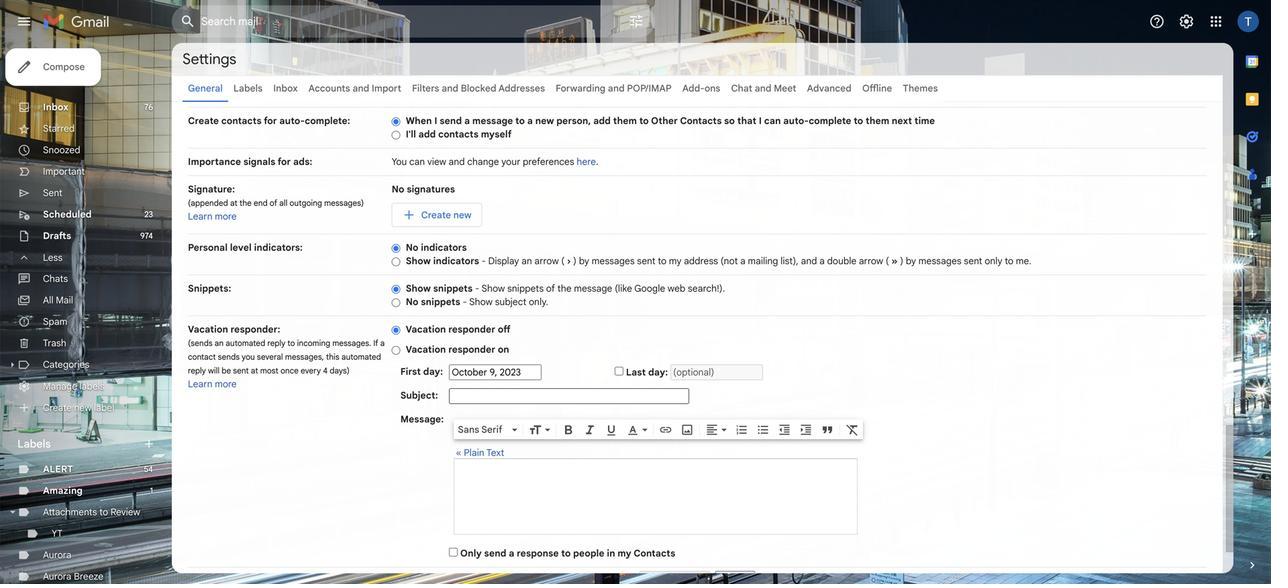 Task type: describe. For each thing, give the bounding box(es) containing it.
2 i from the left
[[759, 115, 762, 127]]

show snippets - show snippets of the message (like google web search!).
[[406, 283, 725, 295]]

to left me.
[[1005, 255, 1014, 267]]

forwarding and pop/imap link
[[556, 83, 672, 94]]

list),
[[781, 255, 799, 267]]

pop/imap
[[627, 83, 672, 94]]

0 horizontal spatial automated
[[226, 339, 265, 349]]

gmail image
[[43, 8, 116, 35]]

incoming
[[297, 339, 330, 349]]

of for end
[[270, 198, 277, 208]]

formatting options toolbar
[[454, 420, 863, 440]]

aurora breeze
[[43, 571, 103, 583]]

quote ‪(⌘⇧9)‬ image
[[821, 423, 834, 437]]

show up no snippets - show subject only.
[[482, 283, 505, 295]]

add-ons link
[[682, 83, 720, 94]]

ons
[[705, 83, 720, 94]]

and for chat
[[755, 83, 772, 94]]

Show snippets radio
[[392, 284, 400, 295]]

I'll add contacts myself radio
[[392, 130, 400, 140]]

filters and blocked addresses
[[412, 83, 545, 94]]

1 vertical spatial message
[[574, 283, 612, 295]]

1 messages from the left
[[592, 255, 635, 267]]

a left response
[[509, 548, 514, 560]]

1 i from the left
[[434, 115, 437, 127]]

2 vertical spatial no
[[406, 296, 419, 308]]

you
[[392, 156, 407, 168]]

and right view at the left top
[[449, 156, 465, 168]]

chats
[[43, 273, 68, 285]]

2 ) from the left
[[900, 255, 904, 267]]

indicators for show
[[433, 255, 479, 267]]

1 vertical spatial inbox link
[[43, 101, 68, 113]]

0 vertical spatial contacts
[[680, 115, 722, 127]]

vacation for vacation responder: (sends an automated reply to incoming messages. if a contact sends you several messages, this automated reply will be sent at most once every 4 days) learn more
[[188, 324, 228, 336]]

day: for first day:
[[423, 366, 443, 378]]

labels
[[80, 381, 105, 393]]

on
[[498, 344, 509, 356]]

that
[[737, 115, 757, 127]]

1 horizontal spatial add
[[593, 115, 611, 127]]

drafts link
[[43, 230, 71, 242]]

Only send a response to people in my Contacts checkbox
[[449, 548, 458, 557]]

link ‪(⌘k)‬ image
[[659, 423, 673, 437]]

2 auto- from the left
[[783, 115, 809, 127]]

level
[[230, 242, 252, 254]]

0 vertical spatial send
[[440, 115, 462, 127]]

alert link
[[43, 464, 73, 476]]

1 horizontal spatial inbox link
[[273, 83, 298, 94]]

numbered list ‪(⌘⇧7)‬ image
[[735, 423, 749, 437]]

insert image image
[[681, 423, 694, 437]]

double
[[827, 255, 857, 267]]

alert
[[43, 464, 73, 476]]

labels for 'labels' link
[[234, 83, 263, 94]]

0 vertical spatial my
[[669, 255, 682, 267]]

offline link
[[862, 83, 892, 94]]

sans serif
[[458, 424, 502, 436]]

54
[[144, 465, 153, 475]]

1 vertical spatial my
[[618, 548, 632, 560]]

(sends
[[188, 339, 213, 349]]

1 vertical spatial contacts
[[438, 129, 479, 140]]

snoozed link
[[43, 144, 80, 156]]

and for accounts
[[353, 83, 369, 94]]

scheduled link
[[43, 209, 92, 221]]

vacation responder off
[[406, 324, 511, 336]]

›
[[567, 255, 571, 267]]

First day: text field
[[449, 365, 542, 381]]

contact
[[188, 352, 216, 362]]

view
[[427, 156, 446, 168]]

complete:
[[305, 115, 350, 127]]

advanced link
[[807, 83, 852, 94]]

next
[[892, 115, 912, 127]]

create contacts for auto-complete:
[[188, 115, 350, 127]]

create for create new label
[[43, 402, 72, 414]]

when i send a message to a new person, add them to other contacts so that i can auto-complete to them next time
[[406, 115, 935, 127]]

0 vertical spatial an
[[522, 255, 532, 267]]

advanced search options image
[[623, 7, 650, 34]]

1 horizontal spatial send
[[484, 548, 506, 560]]

show left subject
[[469, 296, 493, 308]]

categories
[[43, 359, 89, 371]]

show right show snippets 'option'
[[406, 283, 431, 295]]

personal level indicators:
[[188, 242, 303, 254]]

snippets:
[[188, 283, 231, 295]]

to inside labels navigation
[[99, 507, 108, 519]]

« plain text
[[456, 447, 504, 459]]

1 arrow from the left
[[535, 255, 559, 267]]

inbox inside labels navigation
[[43, 101, 68, 113]]

Show indicators radio
[[392, 257, 400, 267]]

- for display an arrow (
[[482, 255, 486, 267]]

create new button
[[392, 203, 482, 227]]

learn more link for (appended
[[188, 211, 237, 223]]

manage
[[43, 381, 77, 393]]

sends
[[218, 352, 240, 362]]

important
[[43, 166, 85, 178]]

drafts
[[43, 230, 71, 242]]

1 ) from the left
[[573, 255, 577, 267]]

chat and meet link
[[731, 83, 796, 94]]

1 horizontal spatial inbox
[[273, 83, 298, 94]]

and for filters
[[442, 83, 458, 94]]

myself
[[481, 129, 512, 140]]

chats link
[[43, 273, 68, 285]]

bulleted list ‪(⌘⇧8)‬ image
[[757, 423, 770, 437]]

only
[[460, 548, 482, 560]]

forwarding
[[556, 83, 606, 94]]

snoozed
[[43, 144, 80, 156]]

1 by from the left
[[579, 255, 589, 267]]

blocked
[[461, 83, 496, 94]]

all mail link
[[43, 295, 73, 306]]

bold ‪(⌘b)‬ image
[[562, 423, 575, 437]]

italic ‪(⌘i)‬ image
[[583, 423, 597, 437]]

here link
[[577, 156, 596, 168]]

messages,
[[285, 352, 324, 362]]

manage labels link
[[43, 381, 105, 393]]

1 horizontal spatial can
[[764, 115, 781, 127]]

sent link
[[43, 187, 62, 199]]

1 auto- from the left
[[279, 115, 305, 127]]

vacation for vacation responder off
[[406, 324, 446, 336]]

this
[[326, 352, 339, 362]]

accounts and import link
[[309, 83, 401, 94]]

labels heading
[[17, 438, 142, 451]]

a down addresses
[[527, 115, 533, 127]]

search!).
[[688, 283, 725, 295]]

to down addresses
[[515, 115, 525, 127]]

Subject text field
[[449, 389, 689, 404]]

first
[[400, 366, 421, 378]]

settings image
[[1179, 13, 1195, 30]]

sans serif option
[[455, 423, 510, 437]]

only.
[[529, 296, 548, 308]]

search mail image
[[176, 9, 200, 34]]

accounts
[[309, 83, 350, 94]]

responder for on
[[448, 344, 495, 356]]

0 horizontal spatial message
[[472, 115, 513, 127]]

more inside vacation responder: (sends an automated reply to incoming messages. if a contact sends you several messages, this automated reply will be sent at most once every 4 days) learn more
[[215, 379, 237, 390]]

and for forwarding
[[608, 83, 625, 94]]

2 ( from the left
[[886, 255, 889, 267]]

2 them from the left
[[866, 115, 890, 127]]

No indicators radio
[[392, 244, 400, 254]]

vacation responder: (sends an automated reply to incoming messages. if a contact sends you several messages, this automated reply will be sent at most once every 4 days) learn more
[[188, 324, 385, 390]]

snippets for show snippets of the message (like google web search!).
[[433, 283, 473, 295]]

if
[[373, 339, 378, 349]]

last
[[626, 367, 646, 379]]

when
[[406, 115, 432, 127]]

importance signals for ads:
[[188, 156, 312, 168]]

compose button
[[5, 48, 101, 86]]

(like
[[615, 283, 632, 295]]

No snippets radio
[[392, 298, 400, 308]]

response
[[517, 548, 559, 560]]

attachments to review link
[[43, 507, 140, 519]]

When I send a message to a new person, add them to Other Contacts so that I can auto-complete to them next time radio
[[392, 117, 400, 127]]

to right complete
[[854, 115, 863, 127]]

indent more ‪(⌘])‬ image
[[800, 423, 813, 437]]

0 horizontal spatial contacts
[[634, 548, 675, 560]]

at inside 'signature: (appended at the end of all outgoing messages) learn more'
[[230, 198, 237, 208]]

so
[[724, 115, 735, 127]]

at inside vacation responder: (sends an automated reply to incoming messages. if a contact sends you several messages, this automated reply will be sent at most once every 4 days) learn more
[[251, 366, 258, 376]]

no for no signatures
[[392, 184, 404, 195]]

1 vertical spatial the
[[558, 283, 572, 295]]

- for show snippets of the message (like google web search!).
[[475, 283, 479, 295]]

attachments
[[43, 507, 97, 519]]

filters and blocked addresses link
[[412, 83, 545, 94]]

indicators:
[[254, 242, 303, 254]]

0 horizontal spatial contacts
[[221, 115, 262, 127]]

create for create new
[[421, 209, 451, 221]]

no signatures
[[392, 184, 455, 195]]

first day:
[[400, 366, 443, 378]]

settings
[[183, 50, 236, 68]]

vacation responder on
[[406, 344, 509, 356]]

complete
[[809, 115, 851, 127]]

off
[[498, 324, 511, 336]]

a inside vacation responder: (sends an automated reply to incoming messages. if a contact sends you several messages, this automated reply will be sent at most once every 4 days) learn more
[[380, 339, 385, 349]]

people
[[573, 548, 605, 560]]

more inside 'signature: (appended at the end of all outgoing messages) learn more'
[[215, 211, 237, 223]]

new for create new label
[[74, 402, 92, 414]]

subject
[[495, 296, 527, 308]]

Vacation responder on radio
[[392, 346, 400, 356]]



Task type: vqa. For each thing, say whether or not it's contained in the screenshot.


Task type: locate. For each thing, give the bounding box(es) containing it.
0 vertical spatial at
[[230, 198, 237, 208]]

create down general link
[[188, 115, 219, 127]]

Last day: text field
[[671, 365, 763, 381]]

time
[[915, 115, 935, 127]]

1 vertical spatial an
[[215, 339, 224, 349]]

show right "show indicators" radio
[[406, 255, 431, 267]]

subject:
[[400, 390, 438, 402]]

main menu image
[[16, 13, 32, 30]]

0 horizontal spatial arrow
[[535, 255, 559, 267]]

auto- up ads:
[[279, 115, 305, 127]]

to left "other"
[[639, 115, 649, 127]]

every
[[301, 366, 321, 376]]

create for create contacts for auto-complete:
[[188, 115, 219, 127]]

reply down contact
[[188, 366, 206, 376]]

automated down messages.
[[342, 352, 381, 362]]

0 horizontal spatial add
[[418, 129, 436, 140]]

0 horizontal spatial inbox link
[[43, 101, 68, 113]]

1 vertical spatial contacts
[[634, 548, 675, 560]]

create down manage
[[43, 402, 72, 414]]

0 horizontal spatial )
[[573, 255, 577, 267]]

1 vertical spatial reply
[[188, 366, 206, 376]]

snippets up no snippets - show subject only.
[[433, 283, 473, 295]]

inbox link up create contacts for auto-complete:
[[273, 83, 298, 94]]

- up vacation responder off
[[463, 296, 467, 308]]

add right person,
[[593, 115, 611, 127]]

only
[[985, 255, 1003, 267]]

chat and meet
[[731, 83, 796, 94]]

indicators down no indicators
[[433, 255, 479, 267]]

compose
[[43, 61, 85, 73]]

1 vertical spatial learn
[[188, 379, 212, 390]]

Vacation responder off radio
[[392, 325, 400, 336]]

learn down (appended
[[188, 211, 212, 223]]

vacation up first day:
[[406, 344, 446, 356]]

1 horizontal spatial (
[[886, 255, 889, 267]]

underline ‪(⌘u)‬ image
[[605, 424, 618, 438]]

them left next
[[866, 115, 890, 127]]

most
[[260, 366, 278, 376]]

snippets up vacation responder off
[[421, 296, 460, 308]]

1 vertical spatial automated
[[342, 352, 381, 362]]

0 horizontal spatial sent
[[233, 366, 249, 376]]

0 vertical spatial learn more link
[[188, 211, 237, 223]]

labels link
[[234, 83, 263, 94]]

responder:
[[231, 324, 280, 336]]

remove formatting ‪(⌘\)‬ image
[[846, 423, 859, 437]]

automated up you
[[226, 339, 265, 349]]

new down signatures
[[453, 209, 472, 221]]

snippets for show subject only.
[[421, 296, 460, 308]]

contacts
[[221, 115, 262, 127], [438, 129, 479, 140]]

) right › at the left top
[[573, 255, 577, 267]]

1 vertical spatial add
[[418, 129, 436, 140]]

once
[[281, 366, 299, 376]]

can right that
[[764, 115, 781, 127]]

an inside vacation responder: (sends an automated reply to incoming messages. if a contact sends you several messages, this automated reply will be sent at most once every 4 days) learn more
[[215, 339, 224, 349]]

1 horizontal spatial labels
[[234, 83, 263, 94]]

i right that
[[759, 115, 762, 127]]

responder up the vacation responder on at the bottom left of page
[[448, 324, 495, 336]]

outgoing
[[290, 198, 322, 208]]

new
[[535, 115, 554, 127], [453, 209, 472, 221], [74, 402, 92, 414]]

0 vertical spatial for
[[264, 115, 277, 127]]

0 horizontal spatial (
[[561, 255, 565, 267]]

1 horizontal spatial my
[[669, 255, 682, 267]]

to inside vacation responder: (sends an automated reply to incoming messages. if a contact sends you several messages, this automated reply will be sent at most once every 4 days) learn more
[[288, 339, 295, 349]]

serif
[[481, 424, 502, 436]]

2 horizontal spatial new
[[535, 115, 554, 127]]

0 horizontal spatial them
[[613, 115, 637, 127]]

1 vertical spatial can
[[409, 156, 425, 168]]

0 horizontal spatial auto-
[[279, 115, 305, 127]]

1 horizontal spatial automated
[[342, 352, 381, 362]]

0 vertical spatial add
[[593, 115, 611, 127]]

(
[[561, 255, 565, 267], [886, 255, 889, 267]]

(appended
[[188, 198, 228, 208]]

learn more link down (appended
[[188, 211, 237, 223]]

1 horizontal spatial )
[[900, 255, 904, 267]]

1 horizontal spatial day:
[[648, 367, 668, 379]]

2 horizontal spatial sent
[[964, 255, 982, 267]]

0 horizontal spatial create
[[43, 402, 72, 414]]

labels navigation
[[0, 43, 172, 585]]

several
[[257, 352, 283, 362]]

of up only.
[[546, 283, 555, 295]]

the down › at the left top
[[558, 283, 572, 295]]

messages right "»"
[[919, 255, 962, 267]]

display
[[488, 255, 519, 267]]

by right "»"
[[906, 255, 916, 267]]

inbox up create contacts for auto-complete:
[[273, 83, 298, 94]]

a left double
[[820, 255, 825, 267]]

of
[[270, 198, 277, 208], [546, 283, 555, 295]]

create new
[[421, 209, 472, 221]]

learn
[[188, 211, 212, 223], [188, 379, 212, 390]]

indent less ‪(⌘[)‬ image
[[778, 423, 792, 437]]

1 vertical spatial indicators
[[433, 255, 479, 267]]

last day:
[[626, 367, 668, 379]]

1 horizontal spatial contacts
[[680, 115, 722, 127]]

0 vertical spatial learn
[[188, 211, 212, 223]]

Search mail text field
[[201, 15, 591, 28]]

and left pop/imap
[[608, 83, 625, 94]]

by right › at the left top
[[579, 255, 589, 267]]

more
[[215, 211, 237, 223], [215, 379, 237, 390]]

to left people
[[561, 548, 571, 560]]

indicators for no
[[421, 242, 467, 254]]

contacts up view at the left top
[[438, 129, 479, 140]]

yt link
[[52, 528, 62, 540]]

- up no snippets - show subject only.
[[475, 283, 479, 295]]

1 vertical spatial new
[[453, 209, 472, 221]]

at right (appended
[[230, 198, 237, 208]]

can right the you
[[409, 156, 425, 168]]

1 learn more link from the top
[[188, 211, 237, 223]]

no right no snippets radio
[[406, 296, 419, 308]]

learn inside vacation responder: (sends an automated reply to incoming messages. if a contact sends you several messages, this automated reply will be sent at most once every 4 days) learn more
[[188, 379, 212, 390]]

to left the "review"
[[99, 507, 108, 519]]

tab list
[[1234, 43, 1271, 536]]

general
[[188, 83, 223, 94]]

2 vertical spatial create
[[43, 402, 72, 414]]

my right in
[[618, 548, 632, 560]]

Vacation responder text field
[[455, 466, 857, 528]]

send
[[440, 115, 462, 127], [484, 548, 506, 560]]

vacation right vacation responder off radio
[[406, 324, 446, 336]]

categories link
[[43, 359, 89, 371]]

4
[[323, 366, 328, 376]]

None search field
[[172, 5, 655, 38]]

in
[[607, 548, 615, 560]]

responder down vacation responder off
[[448, 344, 495, 356]]

0 vertical spatial reply
[[267, 339, 286, 349]]

1 horizontal spatial create
[[188, 115, 219, 127]]

you can view and change your preferences here .
[[392, 156, 598, 168]]

importance
[[188, 156, 241, 168]]

messages)
[[324, 198, 364, 208]]

1 vertical spatial send
[[484, 548, 506, 560]]

1 vertical spatial of
[[546, 283, 555, 295]]

2 responder from the top
[[448, 344, 495, 356]]

0 vertical spatial indicators
[[421, 242, 467, 254]]

0 horizontal spatial for
[[264, 115, 277, 127]]

1 aurora from the top
[[43, 550, 71, 561]]

the left end
[[240, 198, 252, 208]]

1 horizontal spatial them
[[866, 115, 890, 127]]

0 vertical spatial automated
[[226, 339, 265, 349]]

contacts right in
[[634, 548, 675, 560]]

1 vertical spatial more
[[215, 379, 237, 390]]

0 vertical spatial responder
[[448, 324, 495, 336]]

navigation
[[188, 568, 1207, 585]]

for for signals
[[278, 156, 291, 168]]

inbox
[[273, 83, 298, 94], [43, 101, 68, 113]]

1 vertical spatial aurora
[[43, 571, 71, 583]]

0 vertical spatial inbox
[[273, 83, 298, 94]]

1 horizontal spatial new
[[453, 209, 472, 221]]

1 them from the left
[[613, 115, 637, 127]]

new left label
[[74, 402, 92, 414]]

1 responder from the top
[[448, 324, 495, 336]]

sent right be
[[233, 366, 249, 376]]

an up sends
[[215, 339, 224, 349]]

preferences
[[523, 156, 574, 168]]

aurora for 'aurora' link
[[43, 550, 71, 561]]

new inside button
[[453, 209, 472, 221]]

arrow left › at the left top
[[535, 255, 559, 267]]

0 horizontal spatial the
[[240, 198, 252, 208]]

day: for last day:
[[648, 367, 668, 379]]

inbox link up the starred link
[[43, 101, 68, 113]]

create down signatures
[[421, 209, 451, 221]]

themes link
[[903, 83, 938, 94]]

)
[[573, 255, 577, 267], [900, 255, 904, 267]]

more down (appended
[[215, 211, 237, 223]]

1 horizontal spatial reply
[[267, 339, 286, 349]]

1 more from the top
[[215, 211, 237, 223]]

1 horizontal spatial the
[[558, 283, 572, 295]]

2 aurora from the top
[[43, 571, 71, 583]]

sent up google
[[637, 255, 656, 267]]

1 vertical spatial responder
[[448, 344, 495, 356]]

an right "display" at the top left of the page
[[522, 255, 532, 267]]

all
[[43, 295, 53, 306]]

change
[[467, 156, 499, 168]]

0 horizontal spatial can
[[409, 156, 425, 168]]

for up 'signals'
[[264, 115, 277, 127]]

0 vertical spatial can
[[764, 115, 781, 127]]

0 horizontal spatial at
[[230, 198, 237, 208]]

1 horizontal spatial messages
[[919, 255, 962, 267]]

learn down will
[[188, 379, 212, 390]]

less button
[[0, 247, 161, 268]]

2 learn more link from the top
[[188, 379, 237, 390]]

0 vertical spatial more
[[215, 211, 237, 223]]

0 horizontal spatial by
[[579, 255, 589, 267]]

0 horizontal spatial messages
[[592, 255, 635, 267]]

a right (not
[[740, 255, 746, 267]]

i right when
[[434, 115, 437, 127]]

1 horizontal spatial at
[[251, 366, 258, 376]]

learn more link for responder:
[[188, 379, 237, 390]]

indicators
[[421, 242, 467, 254], [433, 255, 479, 267]]

and right filters
[[442, 83, 458, 94]]

1 horizontal spatial auto-
[[783, 115, 809, 127]]

2 horizontal spatial -
[[482, 255, 486, 267]]

0 horizontal spatial inbox
[[43, 101, 68, 113]]

a
[[464, 115, 470, 127], [527, 115, 533, 127], [740, 255, 746, 267], [820, 255, 825, 267], [380, 339, 385, 349], [509, 548, 514, 560]]

no for no indicators
[[406, 242, 419, 254]]

day: right first
[[423, 366, 443, 378]]

me.
[[1016, 255, 1032, 267]]

offline
[[862, 83, 892, 94]]

scheduled
[[43, 209, 92, 221]]

aurora down 'aurora' link
[[43, 571, 71, 583]]

1 vertical spatial inbox
[[43, 101, 68, 113]]

2 by from the left
[[906, 255, 916, 267]]

signatures
[[407, 184, 455, 195]]

1 vertical spatial create
[[421, 209, 451, 221]]

forwarding and pop/imap
[[556, 83, 672, 94]]

them down the forwarding and pop/imap
[[613, 115, 637, 127]]

reply up several
[[267, 339, 286, 349]]

0 vertical spatial contacts
[[221, 115, 262, 127]]

indicators down create new
[[421, 242, 467, 254]]

2 vertical spatial -
[[463, 296, 467, 308]]

message up myself
[[472, 115, 513, 127]]

send right 'only'
[[484, 548, 506, 560]]

2 more from the top
[[215, 379, 237, 390]]

a right if on the left of the page
[[380, 339, 385, 349]]

be
[[222, 366, 231, 376]]

contacts down 'labels' link
[[221, 115, 262, 127]]

( left "»"
[[886, 255, 889, 267]]

i'll add contacts myself
[[406, 129, 512, 140]]

attachments to review
[[43, 507, 140, 519]]

review
[[111, 507, 140, 519]]

create inside labels navigation
[[43, 402, 72, 414]]

) right "»"
[[900, 255, 904, 267]]

spam
[[43, 316, 67, 328]]

create inside button
[[421, 209, 451, 221]]

arrow left "»"
[[859, 255, 883, 267]]

1 learn from the top
[[188, 211, 212, 223]]

contacts left so
[[680, 115, 722, 127]]

to up messages,
[[288, 339, 295, 349]]

-
[[482, 255, 486, 267], [475, 283, 479, 295], [463, 296, 467, 308]]

auto- down meet
[[783, 115, 809, 127]]

ads:
[[293, 156, 312, 168]]

sent inside vacation responder: (sends an automated reply to incoming messages. if a contact sends you several messages, this automated reply will be sent at most once every 4 days) learn more
[[233, 366, 249, 376]]

add down when
[[418, 129, 436, 140]]

new left person,
[[535, 115, 554, 127]]

1 horizontal spatial sent
[[637, 255, 656, 267]]

responder for off
[[448, 324, 495, 336]]

1 horizontal spatial of
[[546, 283, 555, 295]]

snippets up only.
[[507, 283, 544, 295]]

1 horizontal spatial arrow
[[859, 255, 883, 267]]

and right chat
[[755, 83, 772, 94]]

of for snippets
[[546, 283, 555, 295]]

- for show subject only.
[[463, 296, 467, 308]]

labels for labels "heading"
[[17, 438, 51, 451]]

0 horizontal spatial i
[[434, 115, 437, 127]]

2 horizontal spatial create
[[421, 209, 451, 221]]

aurora link
[[43, 550, 71, 561]]

1 vertical spatial labels
[[17, 438, 51, 451]]

aurora
[[43, 550, 71, 561], [43, 571, 71, 583]]

accounts and import
[[309, 83, 401, 94]]

support image
[[1149, 13, 1165, 30]]

signature:
[[188, 184, 235, 195]]

labels inside navigation
[[17, 438, 51, 451]]

other
[[651, 115, 678, 127]]

labels up alert
[[17, 438, 51, 451]]

0 vertical spatial message
[[472, 115, 513, 127]]

( left › at the left top
[[561, 255, 565, 267]]

message
[[472, 115, 513, 127], [574, 283, 612, 295]]

vacation up (sends
[[188, 324, 228, 336]]

the inside 'signature: (appended at the end of all outgoing messages) learn more'
[[240, 198, 252, 208]]

for left ads:
[[278, 156, 291, 168]]

0 horizontal spatial reply
[[188, 366, 206, 376]]

a up i'll add contacts myself
[[464, 115, 470, 127]]

more down be
[[215, 379, 237, 390]]

sent
[[637, 255, 656, 267], [964, 255, 982, 267], [233, 366, 249, 376]]

aurora for aurora breeze
[[43, 571, 71, 583]]

vacation inside vacation responder: (sends an automated reply to incoming messages. if a contact sends you several messages, this automated reply will be sent at most once every 4 days) learn more
[[188, 324, 228, 336]]

add-
[[682, 83, 705, 94]]

0 vertical spatial aurora
[[43, 550, 71, 561]]

sent left only
[[964, 255, 982, 267]]

1 ( from the left
[[561, 255, 565, 267]]

2 learn from the top
[[188, 379, 212, 390]]

1 horizontal spatial by
[[906, 255, 916, 267]]

974
[[140, 231, 153, 241]]

for for contacts
[[264, 115, 277, 127]]

message left (like
[[574, 283, 612, 295]]

1 horizontal spatial i
[[759, 115, 762, 127]]

to up google
[[658, 255, 667, 267]]

labels up create contacts for auto-complete:
[[234, 83, 263, 94]]

your
[[502, 156, 520, 168]]

0 vertical spatial new
[[535, 115, 554, 127]]

2 arrow from the left
[[859, 255, 883, 267]]

manage labels
[[43, 381, 105, 393]]

of inside 'signature: (appended at the end of all outgoing messages) learn more'
[[270, 198, 277, 208]]

messages up (like
[[592, 255, 635, 267]]

1 horizontal spatial -
[[475, 283, 479, 295]]

and right "list),"
[[801, 255, 817, 267]]

0 vertical spatial create
[[188, 115, 219, 127]]

2 vertical spatial new
[[74, 402, 92, 414]]

0 horizontal spatial day:
[[423, 366, 443, 378]]

at left most
[[251, 366, 258, 376]]

vacation for vacation responder on
[[406, 344, 446, 356]]

1 vertical spatial -
[[475, 283, 479, 295]]

contacts
[[680, 115, 722, 127], [634, 548, 675, 560]]

1 horizontal spatial contacts
[[438, 129, 479, 140]]

general link
[[188, 83, 223, 94]]

no snippets - show subject only.
[[406, 296, 548, 308]]

all mail
[[43, 295, 73, 306]]

2 messages from the left
[[919, 255, 962, 267]]

Last day: checkbox
[[615, 367, 624, 376]]

no down the you
[[392, 184, 404, 195]]

messages.
[[332, 339, 371, 349]]

my left address
[[669, 255, 682, 267]]

0 horizontal spatial an
[[215, 339, 224, 349]]

aurora down the yt link
[[43, 550, 71, 561]]

new inside labels navigation
[[74, 402, 92, 414]]

create
[[188, 115, 219, 127], [421, 209, 451, 221], [43, 402, 72, 414]]

0 vertical spatial the
[[240, 198, 252, 208]]

0 vertical spatial labels
[[234, 83, 263, 94]]

new for create new
[[453, 209, 472, 221]]

create new label
[[43, 402, 114, 414]]

create new label link
[[43, 402, 114, 414]]

advanced
[[807, 83, 852, 94]]

0 horizontal spatial send
[[440, 115, 462, 127]]

0 vertical spatial of
[[270, 198, 277, 208]]

0 horizontal spatial labels
[[17, 438, 51, 451]]

learn inside 'signature: (appended at the end of all outgoing messages) learn more'
[[188, 211, 212, 223]]



